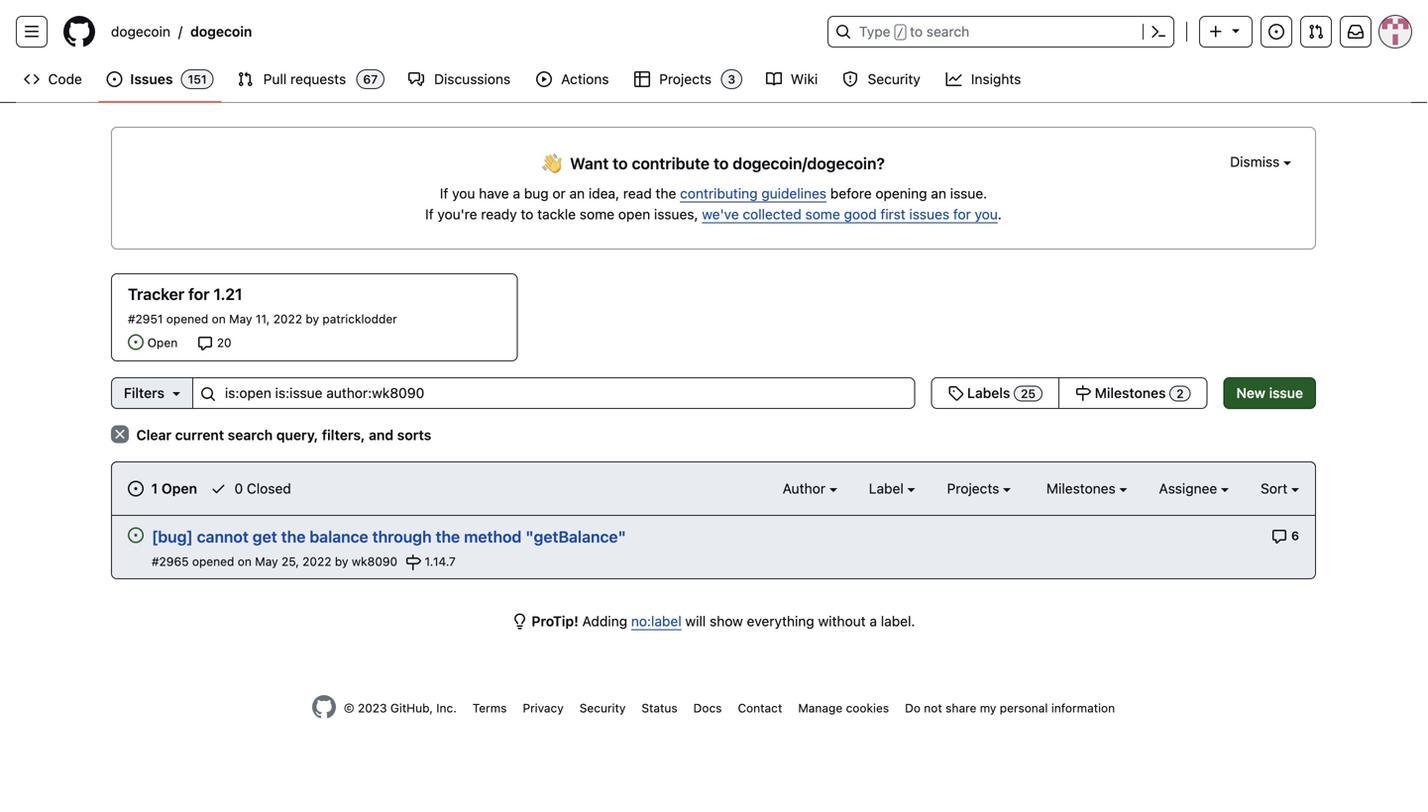 Task type: describe. For each thing, give the bounding box(es) containing it.
insights
[[971, 71, 1021, 87]]

none search field containing filters
[[111, 378, 1208, 409]]

and
[[369, 427, 394, 444]]

contact link
[[738, 702, 782, 716]]

plus image
[[1208, 24, 1224, 40]]

2 some from the left
[[806, 206, 840, 223]]

151
[[188, 72, 207, 86]]

dogecoin/dogecoin?
[[733, 154, 885, 173]]

through
[[372, 528, 432, 547]]

patricklodder
[[323, 312, 397, 326]]

filters button
[[111, 378, 193, 409]]

milestone image
[[406, 555, 421, 571]]

notifications image
[[1348, 24, 1364, 40]]

show
[[710, 614, 743, 630]]

open
[[618, 206, 650, 223]]

we've
[[702, 206, 739, 223]]

bug
[[524, 185, 549, 202]]

👋 want to contribute to dogecoin/dogecoin?
[[542, 151, 885, 177]]

you're
[[438, 206, 477, 223]]

tracker for 1.21 link
[[128, 285, 243, 304]]

Issues search field
[[192, 378, 915, 409]]

1 dogecoin from the left
[[111, 23, 170, 40]]

dismiss button
[[1230, 152, 1292, 172]]

shield image
[[843, 71, 859, 87]]

1 open link
[[128, 479, 197, 500]]

2022 inside "tracker for 1.21 #2951               opened on may 11, 2022 by patricklodder"
[[273, 312, 302, 326]]

1 vertical spatial git pull request image
[[238, 71, 253, 87]]

new issue link
[[1224, 378, 1316, 409]]

manage cookies button
[[798, 700, 889, 718]]

wiki
[[791, 71, 818, 87]]

issue opened image for issues
[[106, 71, 122, 87]]

20
[[217, 336, 232, 350]]

opening
[[876, 185, 927, 202]]

tracker for 1.21 #2951               opened on may 11, 2022 by patricklodder
[[128, 285, 397, 326]]

1 horizontal spatial by
[[335, 555, 348, 569]]

1
[[151, 481, 158, 497]]

"getbalance"
[[526, 528, 626, 547]]

do not share my personal information
[[905, 702, 1115, 716]]

manage
[[798, 702, 843, 716]]

command palette image
[[1151, 24, 1167, 40]]

/ for type
[[897, 26, 904, 40]]

do not share my personal information button
[[905, 700, 1115, 718]]

the inside if you have a bug or an idea, read the contributing guidelines before opening an issue. if you're ready to tackle some open issues, we've collected some good first issues for you .
[[656, 185, 676, 202]]

1 vertical spatial you
[[975, 206, 998, 223]]

open issue element
[[128, 527, 144, 544]]

inc.
[[436, 702, 457, 716]]

open inside the 1 open link
[[162, 481, 197, 497]]

0 vertical spatial security link
[[835, 64, 930, 94]]

0 horizontal spatial you
[[452, 185, 475, 202]]

insights link
[[938, 64, 1031, 94]]

wiki link
[[758, 64, 827, 94]]

method
[[464, 528, 522, 547]]

no:label link
[[631, 614, 682, 630]]

20 link
[[197, 334, 232, 352]]

assignee
[[1159, 481, 1221, 497]]

milestones button
[[1047, 479, 1128, 500]]

projects button
[[947, 479, 1011, 500]]

0 horizontal spatial the
[[281, 528, 306, 547]]

[bug]
[[152, 528, 193, 547]]

[bug] cannot get the balance through the method "getbalance"
[[152, 528, 626, 547]]

sort button
[[1261, 479, 1300, 500]]

labels 25
[[964, 385, 1036, 401]]

not
[[924, 702, 942, 716]]

have
[[479, 185, 509, 202]]

issue opened image inside the 1 open link
[[128, 481, 144, 497]]

share
[[946, 702, 977, 716]]

1 vertical spatial may
[[255, 555, 278, 569]]

type
[[859, 23, 891, 40]]

for inside if you have a bug or an idea, read the contributing guidelines before opening an issue. if you're ready to tackle some open issues, we've collected some good first issues for you .
[[953, 206, 971, 223]]

wk8090 link
[[352, 555, 398, 569]]

comment image
[[197, 336, 213, 352]]

1.14.7
[[425, 555, 456, 569]]

collected
[[743, 206, 802, 223]]

table image
[[634, 71, 650, 87]]

comment discussion image
[[409, 71, 424, 87]]

protip! adding no:label will show everything without a label.
[[532, 614, 915, 630]]

1 vertical spatial 2022
[[303, 555, 332, 569]]

actions
[[561, 71, 609, 87]]

1 horizontal spatial a
[[870, 614, 877, 630]]

tag image
[[948, 386, 964, 401]]

discussions link
[[401, 64, 520, 94]]

label
[[869, 481, 908, 497]]

a inside if you have a bug or an idea, read the contributing guidelines before opening an issue. if you're ready to tackle some open issues, we've collected some good first issues for you .
[[513, 185, 520, 202]]

1 vertical spatial on
[[238, 555, 252, 569]]

information
[[1052, 702, 1115, 716]]

everything
[[747, 614, 815, 630]]

to inside if you have a bug or an idea, read the contributing guidelines before opening an issue. if you're ready to tackle some open issues, we've collected some good first issues for you .
[[521, 206, 534, 223]]

actions link
[[528, 64, 618, 94]]

ready
[[481, 206, 517, 223]]

before
[[831, 185, 872, 202]]

label button
[[869, 479, 916, 500]]

👋
[[542, 151, 562, 177]]

1 an from the left
[[570, 185, 585, 202]]

author
[[783, 481, 829, 497]]

clear
[[136, 427, 172, 444]]

sorts
[[397, 427, 432, 444]]

manage cookies
[[798, 702, 889, 716]]

contact
[[738, 702, 782, 716]]

closed
[[247, 481, 291, 497]]

#2951
[[128, 312, 163, 326]]

labels
[[967, 385, 1010, 401]]

1.14.7 link
[[406, 553, 456, 571]]

1 horizontal spatial triangle down image
[[1228, 22, 1244, 38]]

contributing
[[680, 185, 758, 202]]

comment image
[[1272, 529, 1288, 545]]

2023
[[358, 702, 387, 716]]

milestones for milestones
[[1047, 481, 1120, 497]]

issue.
[[950, 185, 987, 202]]

dogecoin / dogecoin
[[111, 23, 252, 40]]

if you have a bug or an idea, read the contributing guidelines before opening an issue. if you're ready to tackle some open issues, we've collected some good first issues for you .
[[425, 185, 1002, 223]]

11,
[[256, 312, 270, 326]]



Task type: locate. For each thing, give the bounding box(es) containing it.
query,
[[276, 427, 318, 444]]

dogecoin
[[111, 23, 170, 40], [190, 23, 252, 40]]

0 horizontal spatial for
[[188, 285, 210, 304]]

a
[[513, 185, 520, 202], [870, 614, 877, 630]]

tracker
[[128, 285, 184, 304]]

1 vertical spatial for
[[188, 285, 210, 304]]

1 vertical spatial issue opened image
[[128, 335, 144, 350]]

for left 1.21
[[188, 285, 210, 304]]

6 link
[[1272, 527, 1300, 545]]

docs link
[[694, 702, 722, 716]]

git pull request image left pull on the top of the page
[[238, 71, 253, 87]]

0 vertical spatial issue opened image
[[1269, 24, 1285, 40]]

to up contributing
[[714, 154, 729, 173]]

issue opened image right plus image
[[1269, 24, 1285, 40]]

issue
[[1269, 385, 1304, 401]]

0 vertical spatial security
[[868, 71, 921, 87]]

if up you're
[[440, 185, 448, 202]]

check image
[[211, 481, 227, 497]]

0 horizontal spatial /
[[178, 23, 182, 40]]

by
[[306, 312, 319, 326], [335, 555, 348, 569]]

1 some from the left
[[580, 206, 615, 223]]

some
[[580, 206, 615, 223], [806, 206, 840, 223]]

open right 1 on the bottom left
[[162, 481, 197, 497]]

issue opened image left issues
[[106, 71, 122, 87]]

we've collected some good first issues for you link
[[702, 206, 998, 223]]

pull
[[263, 71, 287, 87]]

search left query,
[[228, 427, 273, 444]]

1 horizontal spatial if
[[440, 185, 448, 202]]

good
[[844, 206, 877, 223]]

an up issues
[[931, 185, 947, 202]]

0 horizontal spatial an
[[570, 185, 585, 202]]

0 vertical spatial triangle down image
[[1228, 22, 1244, 38]]

on up 20 'link'
[[212, 312, 226, 326]]

milestones 2
[[1091, 385, 1184, 401]]

some down idea, at the top of page
[[580, 206, 615, 223]]

opened
[[166, 312, 208, 326], [192, 555, 234, 569]]

0 horizontal spatial issue opened image
[[106, 71, 122, 87]]

0 vertical spatial may
[[229, 312, 252, 326]]

issue opened image left 1 on the bottom left
[[128, 481, 144, 497]]

1 vertical spatial security
[[580, 702, 626, 716]]

dogecoin link up 151
[[182, 16, 260, 48]]

open
[[147, 336, 178, 350], [162, 481, 197, 497]]

1 vertical spatial by
[[335, 555, 348, 569]]

homepage image
[[63, 16, 95, 48]]

may inside "tracker for 1.21 #2951               opened on may 11, 2022 by patricklodder"
[[229, 312, 252, 326]]

#2965             opened on may 25, 2022 by wk8090
[[152, 555, 398, 569]]

/ inside dogecoin / dogecoin
[[178, 23, 182, 40]]

may left 11,
[[229, 312, 252, 326]]

the up issues,
[[656, 185, 676, 202]]

/
[[178, 23, 182, 40], [897, 26, 904, 40]]

1 horizontal spatial issue opened image
[[128, 335, 144, 350]]

search image
[[200, 387, 216, 402]]

1 horizontal spatial the
[[436, 528, 460, 547]]

0 horizontal spatial may
[[229, 312, 252, 326]]

0 horizontal spatial some
[[580, 206, 615, 223]]

Search all issues text field
[[192, 378, 915, 409]]

filters,
[[322, 427, 365, 444]]

dismiss
[[1230, 154, 1284, 170]]

security link left status link
[[580, 702, 626, 716]]

0
[[234, 481, 243, 497]]

2 dogecoin link from the left
[[182, 16, 260, 48]]

projects inside popup button
[[947, 481, 1003, 497]]

the
[[656, 185, 676, 202], [281, 528, 306, 547], [436, 528, 460, 547]]

0 vertical spatial if
[[440, 185, 448, 202]]

triangle down image
[[1228, 22, 1244, 38], [168, 386, 184, 401]]

©
[[344, 702, 354, 716]]

2 an from the left
[[931, 185, 947, 202]]

triangle down image right plus image
[[1228, 22, 1244, 38]]

my
[[980, 702, 997, 716]]

issue opened image
[[1269, 24, 1285, 40], [128, 481, 144, 497]]

1 horizontal spatial git pull request image
[[1309, 24, 1324, 40]]

git pull request image
[[1309, 24, 1324, 40], [238, 71, 253, 87]]

1 horizontal spatial for
[[953, 206, 971, 223]]

new issue
[[1237, 385, 1304, 401]]

may left "25,"
[[255, 555, 278, 569]]

discussions
[[434, 71, 511, 87]]

light bulb image
[[512, 614, 528, 630]]

x image
[[111, 426, 129, 444]]

None search field
[[111, 378, 1208, 409]]

issue element
[[931, 378, 1208, 409]]

sort
[[1261, 481, 1288, 497]]

0 vertical spatial projects
[[659, 71, 712, 87]]

1 horizontal spatial may
[[255, 555, 278, 569]]

[bug] cannot get the balance through the method "getbalance" link
[[152, 528, 626, 547]]

1 horizontal spatial /
[[897, 26, 904, 40]]

0 horizontal spatial on
[[212, 312, 226, 326]]

may
[[229, 312, 252, 326], [255, 555, 278, 569]]

milestones right milestone image on the right of page
[[1095, 385, 1166, 401]]

security
[[868, 71, 921, 87], [580, 702, 626, 716]]

0 vertical spatial on
[[212, 312, 226, 326]]

0 vertical spatial opened
[[166, 312, 208, 326]]

0 vertical spatial open
[[147, 336, 178, 350]]

1 horizontal spatial on
[[238, 555, 252, 569]]

want
[[570, 154, 609, 173]]

for down issue.
[[953, 206, 971, 223]]

personal
[[1000, 702, 1048, 716]]

0 closed link
[[211, 479, 291, 500]]

opened down "tracker for 1.21" link
[[166, 312, 208, 326]]

triangle down image left search image
[[168, 386, 184, 401]]

play image
[[536, 71, 552, 87]]

.
[[998, 206, 1002, 223]]

0 horizontal spatial dogecoin link
[[103, 16, 178, 48]]

docs
[[694, 702, 722, 716]]

a left 'label.'
[[870, 614, 877, 630]]

0 horizontal spatial if
[[425, 206, 434, 223]]

dogecoin up issues
[[111, 23, 170, 40]]

0 vertical spatial git pull request image
[[1309, 24, 1324, 40]]

to
[[910, 23, 923, 40], [613, 154, 628, 173], [714, 154, 729, 173], [521, 206, 534, 223]]

0 horizontal spatial git pull request image
[[238, 71, 253, 87]]

0 horizontal spatial triangle down image
[[168, 386, 184, 401]]

status link
[[642, 702, 678, 716]]

© 2023 github, inc.
[[344, 702, 457, 716]]

1 dogecoin link from the left
[[103, 16, 178, 48]]

contribute
[[632, 154, 710, 173]]

security left status link
[[580, 702, 626, 716]]

on down cannot
[[238, 555, 252, 569]]

25
[[1021, 387, 1036, 401]]

0 closed
[[231, 481, 291, 497]]

will
[[685, 614, 706, 630]]

0 horizontal spatial security link
[[580, 702, 626, 716]]

by down balance
[[335, 555, 348, 569]]

issues
[[130, 71, 173, 87]]

author button
[[783, 479, 837, 500]]

on inside "tracker for 1.21 #2951               opened on may 11, 2022 by patricklodder"
[[212, 312, 226, 326]]

1 vertical spatial open
[[162, 481, 197, 497]]

privacy
[[523, 702, 564, 716]]

0 vertical spatial 2022
[[273, 312, 302, 326]]

2 dogecoin from the left
[[190, 23, 252, 40]]

1 vertical spatial issue opened image
[[128, 481, 144, 497]]

0 horizontal spatial by
[[306, 312, 319, 326]]

assignee button
[[1159, 479, 1229, 500]]

git pull request image left notifications icon
[[1309, 24, 1324, 40]]

issues
[[910, 206, 950, 223]]

0 vertical spatial a
[[513, 185, 520, 202]]

some down the before
[[806, 206, 840, 223]]

code image
[[24, 71, 40, 87]]

by inside "tracker for 1.21 #2951               opened on may 11, 2022 by patricklodder"
[[306, 312, 319, 326]]

clear current search query, filters, and sorts
[[133, 427, 432, 444]]

search
[[927, 23, 970, 40], [228, 427, 273, 444]]

1 horizontal spatial 2022
[[303, 555, 332, 569]]

the up "25,"
[[281, 528, 306, 547]]

2022
[[273, 312, 302, 326], [303, 555, 332, 569]]

requests
[[291, 71, 346, 87]]

/ for dogecoin
[[178, 23, 182, 40]]

1 horizontal spatial dogecoin link
[[182, 16, 260, 48]]

milestones
[[1095, 385, 1166, 401], [1047, 481, 1120, 497]]

new
[[1237, 385, 1266, 401]]

1 vertical spatial projects
[[947, 481, 1003, 497]]

cannot
[[197, 528, 249, 547]]

/ inside type / to search
[[897, 26, 904, 40]]

milestones inside popup button
[[1047, 481, 1120, 497]]

25,
[[282, 555, 299, 569]]

2022 right "25,"
[[303, 555, 332, 569]]

opened down cannot
[[192, 555, 234, 569]]

you up you're
[[452, 185, 475, 202]]

book image
[[766, 71, 782, 87]]

open down #2951
[[147, 336, 178, 350]]

1 vertical spatial if
[[425, 206, 434, 223]]

0 horizontal spatial issue opened image
[[128, 481, 144, 497]]

0 vertical spatial for
[[953, 206, 971, 223]]

0 vertical spatial by
[[306, 312, 319, 326]]

security link down the type
[[835, 64, 930, 94]]

terms link
[[473, 702, 507, 716]]

2
[[1177, 387, 1184, 401]]

graph image
[[946, 71, 962, 87]]

0 horizontal spatial security
[[580, 702, 626, 716]]

for inside "tracker for 1.21 #2951               opened on may 11, 2022 by patricklodder"
[[188, 285, 210, 304]]

milestone image
[[1076, 386, 1091, 401]]

projects right label popup button
[[947, 481, 1003, 497]]

1 vertical spatial security link
[[580, 702, 626, 716]]

opened inside "tracker for 1.21 #2951               opened on may 11, 2022 by patricklodder"
[[166, 312, 208, 326]]

to right the type
[[910, 23, 923, 40]]

privacy link
[[523, 702, 564, 716]]

idea,
[[589, 185, 620, 202]]

pull requests
[[263, 71, 346, 87]]

0 horizontal spatial a
[[513, 185, 520, 202]]

1 horizontal spatial security link
[[835, 64, 930, 94]]

by left patricklodder
[[306, 312, 319, 326]]

1 vertical spatial milestones
[[1047, 481, 1120, 497]]

1 horizontal spatial you
[[975, 206, 998, 223]]

6
[[1292, 529, 1300, 543]]

0 vertical spatial you
[[452, 185, 475, 202]]

homepage image
[[312, 696, 336, 720]]

if left you're
[[425, 206, 434, 223]]

open issue image
[[128, 528, 144, 544]]

1 vertical spatial search
[[228, 427, 273, 444]]

you down issue.
[[975, 206, 998, 223]]

patricklodder link
[[323, 312, 397, 326]]

clear current search query, filters, and sorts link
[[111, 426, 432, 444]]

without
[[818, 614, 866, 630]]

0 horizontal spatial search
[[228, 427, 273, 444]]

milestones for milestones 2
[[1095, 385, 1166, 401]]

list containing dogecoin / dogecoin
[[103, 16, 816, 48]]

an right or
[[570, 185, 585, 202]]

0 vertical spatial search
[[927, 23, 970, 40]]

0 vertical spatial issue opened image
[[106, 71, 122, 87]]

projects right the table icon
[[659, 71, 712, 87]]

1 horizontal spatial an
[[931, 185, 947, 202]]

1 horizontal spatial issue opened image
[[1269, 24, 1285, 40]]

1 horizontal spatial some
[[806, 206, 840, 223]]

0 horizontal spatial dogecoin
[[111, 23, 170, 40]]

list
[[103, 16, 816, 48]]

a left bug at the top
[[513, 185, 520, 202]]

to right want
[[613, 154, 628, 173]]

1 horizontal spatial dogecoin
[[190, 23, 252, 40]]

wk8090
[[352, 555, 398, 569]]

0 horizontal spatial 2022
[[273, 312, 302, 326]]

security right shield icon
[[868, 71, 921, 87]]

1 horizontal spatial projects
[[947, 481, 1003, 497]]

issue opened image for open
[[128, 335, 144, 350]]

search up graph icon
[[927, 23, 970, 40]]

0 vertical spatial milestones
[[1095, 385, 1166, 401]]

2022 right 11,
[[273, 312, 302, 326]]

no:label
[[631, 614, 682, 630]]

cookies
[[846, 702, 889, 716]]

1 vertical spatial a
[[870, 614, 877, 630]]

3
[[728, 72, 736, 86]]

the up 1.14.7
[[436, 528, 460, 547]]

milestones down milestone image on the right of page
[[1047, 481, 1120, 497]]

0 horizontal spatial projects
[[659, 71, 712, 87]]

1 vertical spatial opened
[[192, 555, 234, 569]]

1 vertical spatial triangle down image
[[168, 386, 184, 401]]

guidelines
[[762, 185, 827, 202]]

for
[[953, 206, 971, 223], [188, 285, 210, 304]]

dogecoin link up issues
[[103, 16, 178, 48]]

1 horizontal spatial search
[[927, 23, 970, 40]]

1 horizontal spatial security
[[868, 71, 921, 87]]

dogecoin up 151
[[190, 23, 252, 40]]

2 horizontal spatial the
[[656, 185, 676, 202]]

milestones inside issue 'element'
[[1095, 385, 1166, 401]]

issue opened image down #2951
[[128, 335, 144, 350]]

to down bug at the top
[[521, 206, 534, 223]]

triangle down image inside filters "popup button"
[[168, 386, 184, 401]]

or
[[553, 185, 566, 202]]

issue opened image
[[106, 71, 122, 87], [128, 335, 144, 350]]



Task type: vqa. For each thing, say whether or not it's contained in the screenshot.
bottom a
yes



